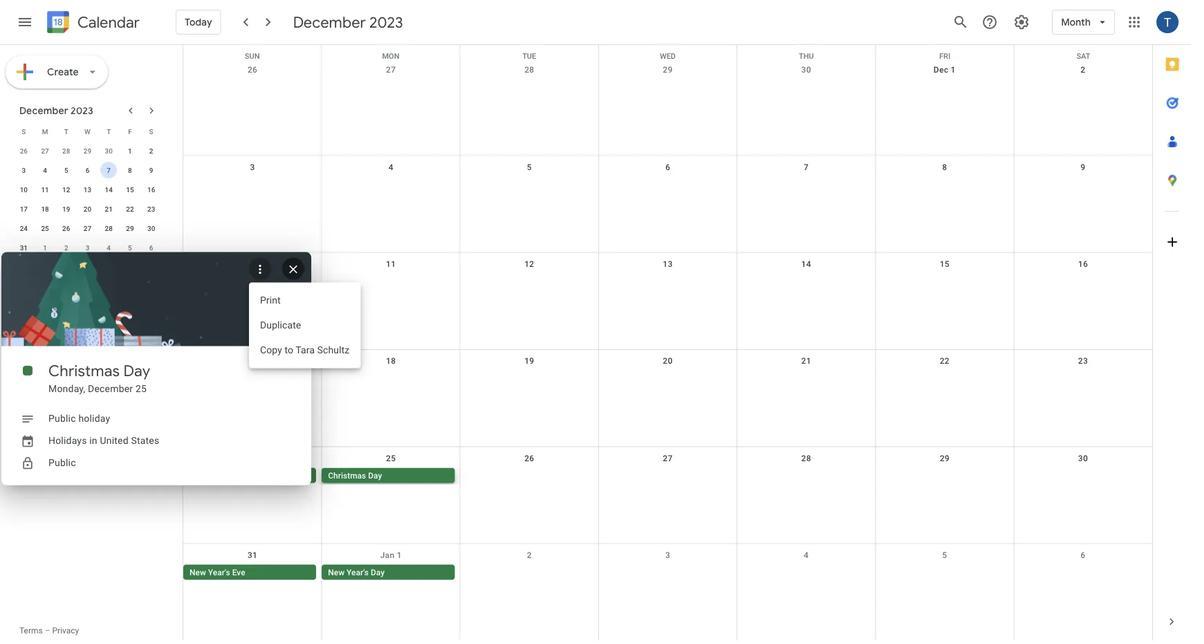 Task type: locate. For each thing, give the bounding box(es) containing it.
december 2023 grid
[[13, 122, 162, 257]]

day inside christmas day monday, december 25
[[123, 362, 150, 381]]

0 horizontal spatial 9
[[149, 166, 153, 174]]

1 vertical spatial day
[[368, 471, 382, 480]]

calendar heading
[[75, 13, 140, 32]]

row group
[[13, 141, 162, 257]]

row
[[183, 45, 1152, 61], [183, 59, 1152, 156], [13, 122, 162, 141], [13, 141, 162, 160], [183, 156, 1152, 253], [13, 160, 162, 180], [13, 180, 162, 199], [13, 199, 162, 219], [13, 219, 162, 238], [13, 238, 162, 257], [183, 253, 1152, 350], [183, 350, 1152, 447], [183, 447, 1152, 544], [183, 544, 1152, 641]]

1 horizontal spatial 13
[[663, 259, 673, 269]]

1 vertical spatial christmas
[[328, 471, 366, 480]]

0 horizontal spatial 20
[[84, 205, 91, 213]]

0 vertical spatial december 2023
[[293, 12, 403, 32]]

1 horizontal spatial 7
[[804, 162, 809, 172]]

31 for jan 1
[[248, 550, 257, 560]]

calendar element
[[44, 8, 140, 39]]

31 up the new year's eve button
[[248, 550, 257, 560]]

december 2023 up m on the top of the page
[[19, 104, 93, 117]]

new for new year's eve
[[190, 568, 206, 577]]

thu
[[799, 52, 814, 61]]

0 vertical spatial 18
[[41, 205, 49, 213]]

1 vertical spatial 19
[[524, 356, 534, 366]]

christmas day heading
[[48, 362, 150, 381]]

30 element
[[143, 220, 160, 237]]

christmas
[[48, 362, 120, 381], [328, 471, 366, 480]]

1 public from the top
[[48, 413, 76, 424]]

31
[[20, 243, 28, 252], [248, 550, 257, 560]]

0 horizontal spatial 21
[[105, 205, 113, 213]]

year's inside button
[[208, 568, 230, 577]]

copy
[[260, 345, 282, 356]]

2 horizontal spatial december
[[293, 12, 366, 32]]

0 horizontal spatial 18
[[41, 205, 49, 213]]

0 horizontal spatial 11
[[41, 185, 49, 194]]

december 2023
[[293, 12, 403, 32], [19, 104, 93, 117]]

16 inside 16 element
[[147, 185, 155, 194]]

christmas inside button
[[328, 471, 366, 480]]

31 down 24
[[20, 243, 28, 252]]

1 vertical spatial 11
[[386, 259, 396, 269]]

17
[[20, 205, 28, 213], [248, 356, 257, 366]]

12 inside 'element'
[[62, 185, 70, 194]]

0 vertical spatial 19
[[62, 205, 70, 213]]

dec 1
[[934, 65, 956, 75]]

0 horizontal spatial 31
[[20, 243, 28, 252]]

0 vertical spatial 11
[[41, 185, 49, 194]]

20
[[84, 205, 91, 213], [663, 356, 673, 366]]

terms link
[[19, 626, 43, 636]]

28 element
[[100, 220, 117, 237]]

2 horizontal spatial 25
[[386, 453, 396, 463]]

1 vertical spatial 18
[[386, 356, 396, 366]]

terms
[[19, 626, 43, 636]]

21 element
[[100, 201, 117, 217]]

2 public from the top
[[48, 457, 76, 469]]

holiday
[[78, 413, 110, 424]]

month button
[[1052, 6, 1115, 39]]

grid
[[183, 45, 1152, 641]]

1 horizontal spatial 12
[[524, 259, 534, 269]]

december
[[293, 12, 366, 32], [19, 104, 68, 117], [88, 383, 133, 395]]

2 vertical spatial day
[[371, 568, 385, 577]]

christmas for christmas day
[[328, 471, 366, 480]]

1 vertical spatial 17
[[248, 356, 257, 366]]

day for christmas day monday, december 25
[[123, 362, 150, 381]]

0 vertical spatial 20
[[84, 205, 91, 213]]

0 horizontal spatial 8
[[128, 166, 132, 174]]

1 vertical spatial 15
[[940, 259, 950, 269]]

1 horizontal spatial 18
[[386, 356, 396, 366]]

cell
[[460, 468, 599, 484], [599, 468, 737, 484], [737, 468, 875, 484], [460, 565, 599, 582], [599, 565, 737, 582], [737, 565, 875, 582]]

november 30 element
[[100, 142, 117, 159]]

2
[[1081, 65, 1086, 75], [149, 147, 153, 155], [64, 243, 68, 252], [527, 550, 532, 560]]

0 horizontal spatial new
[[190, 568, 206, 577]]

17 inside grid
[[248, 356, 257, 366]]

25 inside 25 element
[[41, 224, 49, 232]]

2 year's from the left
[[347, 568, 369, 577]]

1 horizontal spatial s
[[149, 127, 153, 136]]

25 down the christmas day 'heading'
[[136, 383, 147, 395]]

13
[[84, 185, 91, 194], [663, 259, 673, 269]]

new year's eve button
[[183, 565, 316, 580]]

31 inside grid
[[248, 550, 257, 560]]

0 vertical spatial 21
[[105, 205, 113, 213]]

15 inside grid
[[940, 259, 950, 269]]

december 2023 up mon
[[293, 12, 403, 32]]

0 vertical spatial 10
[[20, 185, 28, 194]]

0 horizontal spatial t
[[64, 127, 68, 136]]

0 vertical spatial christmas
[[48, 362, 120, 381]]

0 horizontal spatial december
[[19, 104, 68, 117]]

20 element
[[79, 201, 96, 217]]

privacy link
[[52, 626, 79, 636]]

1 horizontal spatial 21
[[801, 356, 811, 366]]

create button
[[6, 55, 108, 89]]

day
[[123, 362, 150, 381], [368, 471, 382, 480], [371, 568, 385, 577]]

7 cell
[[98, 160, 119, 180]]

19
[[62, 205, 70, 213], [524, 356, 534, 366]]

1 horizontal spatial 11
[[386, 259, 396, 269]]

t
[[64, 127, 68, 136], [107, 127, 111, 136]]

0 vertical spatial 31
[[20, 243, 28, 252]]

2023 up mon
[[369, 12, 403, 32]]

main drawer image
[[17, 14, 33, 30]]

public up holidays
[[48, 413, 76, 424]]

0 horizontal spatial year's
[[208, 568, 230, 577]]

7
[[804, 162, 809, 172], [107, 166, 111, 174]]

27 inside the "27" element
[[84, 224, 91, 232]]

tab list
[[1153, 45, 1191, 602]]

15
[[126, 185, 134, 194], [940, 259, 950, 269]]

tara
[[296, 345, 315, 356]]

2 vertical spatial december
[[88, 383, 133, 395]]

9 inside grid
[[1081, 162, 1086, 172]]

1 vertical spatial 20
[[663, 356, 673, 366]]

1 vertical spatial 10
[[248, 259, 257, 269]]

0 vertical spatial 22
[[126, 205, 134, 213]]

25 up christmas day button
[[386, 453, 396, 463]]

2 vertical spatial 25
[[386, 453, 396, 463]]

2023
[[369, 12, 403, 32], [71, 104, 93, 117]]

27
[[386, 65, 396, 75], [41, 147, 49, 155], [84, 224, 91, 232], [663, 453, 673, 463]]

8 inside row group
[[128, 166, 132, 174]]

1 horizontal spatial 16
[[1078, 259, 1088, 269]]

tue
[[522, 52, 536, 61]]

row containing sun
[[183, 45, 1152, 61]]

0 vertical spatial 12
[[62, 185, 70, 194]]

new
[[190, 568, 206, 577], [328, 568, 345, 577]]

day inside button
[[371, 568, 385, 577]]

day inside button
[[368, 471, 382, 480]]

25 up january 1 element
[[41, 224, 49, 232]]

26 inside the november 26 "element"
[[20, 147, 28, 155]]

1 horizontal spatial 10
[[248, 259, 257, 269]]

0 horizontal spatial 22
[[126, 205, 134, 213]]

0 horizontal spatial 16
[[147, 185, 155, 194]]

1 horizontal spatial 15
[[940, 259, 950, 269]]

year's
[[208, 568, 230, 577], [347, 568, 369, 577]]

1 vertical spatial 14
[[801, 259, 811, 269]]

t up "november 28" element
[[64, 127, 68, 136]]

0 horizontal spatial christmas
[[48, 362, 120, 381]]

9 for december 2023
[[149, 166, 153, 174]]

1 horizontal spatial 23
[[1078, 356, 1088, 366]]

1 vertical spatial public
[[48, 457, 76, 469]]

3
[[250, 162, 255, 172], [22, 166, 26, 174], [86, 243, 89, 252], [665, 550, 670, 560]]

1 s from the left
[[22, 127, 26, 136]]

1 horizontal spatial 17
[[248, 356, 257, 366]]

1 horizontal spatial 14
[[801, 259, 811, 269]]

0 horizontal spatial 12
[[62, 185, 70, 194]]

1 vertical spatial 16
[[1078, 259, 1088, 269]]

november 29 element
[[79, 142, 96, 159]]

1 horizontal spatial new
[[328, 568, 345, 577]]

31 inside row group
[[20, 243, 28, 252]]

0 vertical spatial 23
[[147, 205, 155, 213]]

to
[[285, 345, 293, 356]]

1 vertical spatial 31
[[248, 550, 257, 560]]

0 vertical spatial 16
[[147, 185, 155, 194]]

public down holidays
[[48, 457, 76, 469]]

0 vertical spatial day
[[123, 362, 150, 381]]

0 horizontal spatial 15
[[126, 185, 134, 194]]

0 vertical spatial 14
[[105, 185, 113, 194]]

s
[[22, 127, 26, 136], [149, 127, 153, 136]]

22
[[126, 205, 134, 213], [940, 356, 950, 366]]

5
[[527, 162, 532, 172], [64, 166, 68, 174], [128, 243, 132, 252], [942, 550, 947, 560]]

9 inside row group
[[149, 166, 153, 174]]

christmas for christmas day monday, december 25
[[48, 362, 120, 381]]

14
[[105, 185, 113, 194], [801, 259, 811, 269]]

year's for eve
[[208, 568, 230, 577]]

25 inside christmas day monday, december 25
[[136, 383, 147, 395]]

schultz
[[317, 345, 350, 356]]

30
[[801, 65, 811, 75], [105, 147, 113, 155], [147, 224, 155, 232], [1078, 453, 1088, 463]]

christmas day
[[328, 471, 382, 480]]

christmas inside christmas day monday, december 25
[[48, 362, 120, 381]]

0 vertical spatial 25
[[41, 224, 49, 232]]

1 vertical spatial 21
[[801, 356, 811, 366]]

29
[[663, 65, 673, 75], [84, 147, 91, 155], [126, 224, 134, 232], [940, 453, 950, 463]]

0 horizontal spatial 25
[[41, 224, 49, 232]]

1 horizontal spatial 31
[[248, 550, 257, 560]]

holidays in united states
[[48, 435, 159, 447]]

0 vertical spatial 17
[[20, 205, 28, 213]]

2 new from the left
[[328, 568, 345, 577]]

s right f
[[149, 127, 153, 136]]

1 horizontal spatial christmas
[[328, 471, 366, 480]]

mon
[[382, 52, 399, 61]]

16
[[147, 185, 155, 194], [1078, 259, 1088, 269]]

1 horizontal spatial 8
[[942, 162, 947, 172]]

21
[[105, 205, 113, 213], [801, 356, 811, 366]]

–
[[45, 626, 50, 636]]

0 horizontal spatial 23
[[147, 205, 155, 213]]

0 horizontal spatial s
[[22, 127, 26, 136]]

1 vertical spatial 12
[[524, 259, 534, 269]]

1 vertical spatial 22
[[940, 356, 950, 366]]

row containing 25
[[183, 447, 1152, 544]]

19 inside grid
[[524, 356, 534, 366]]

1 horizontal spatial 22
[[940, 356, 950, 366]]

0 vertical spatial 13
[[84, 185, 91, 194]]

fri
[[939, 52, 950, 61]]

10 element
[[15, 181, 32, 198]]

23
[[147, 205, 155, 213], [1078, 356, 1088, 366]]

4
[[388, 162, 393, 172], [43, 166, 47, 174], [107, 243, 111, 252], [804, 550, 809, 560]]

dec
[[934, 65, 949, 75]]

january 2 element
[[58, 239, 75, 256]]

0 horizontal spatial 2023
[[71, 104, 93, 117]]

new inside button
[[328, 568, 345, 577]]

27 element
[[79, 220, 96, 237]]

month
[[1061, 16, 1091, 28]]

19 element
[[58, 201, 75, 217]]

0 horizontal spatial 17
[[20, 205, 28, 213]]

2023 up w
[[71, 104, 93, 117]]

january 6 element
[[143, 239, 160, 256]]

1 new from the left
[[190, 568, 206, 577]]

1 horizontal spatial 25
[[136, 383, 147, 395]]

new inside button
[[190, 568, 206, 577]]

28
[[524, 65, 534, 75], [62, 147, 70, 155], [105, 224, 113, 232], [801, 453, 811, 463]]

january 1 element
[[37, 239, 53, 256]]

year's inside button
[[347, 568, 369, 577]]

1 right jan
[[397, 550, 402, 560]]

jan
[[380, 550, 395, 560]]

1 vertical spatial 2023
[[71, 104, 93, 117]]

january 3 element
[[79, 239, 96, 256]]

8 inside grid
[[942, 162, 947, 172]]

public
[[48, 413, 76, 424], [48, 457, 76, 469]]

26
[[248, 65, 257, 75], [20, 147, 28, 155], [62, 224, 70, 232], [524, 453, 534, 463]]

privacy
[[52, 626, 79, 636]]

0 horizontal spatial 19
[[62, 205, 70, 213]]

12
[[62, 185, 70, 194], [524, 259, 534, 269]]

10
[[20, 185, 28, 194], [248, 259, 257, 269]]

1 horizontal spatial december
[[88, 383, 133, 395]]

19 inside row group
[[62, 205, 70, 213]]

0 horizontal spatial 7
[[107, 166, 111, 174]]

1 vertical spatial 25
[[136, 383, 147, 395]]

calendar
[[77, 13, 140, 32]]

1 horizontal spatial 19
[[524, 356, 534, 366]]

s up the november 26 "element"
[[22, 127, 26, 136]]

8
[[942, 162, 947, 172], [128, 166, 132, 174]]

14 inside grid
[[801, 259, 811, 269]]

6
[[665, 162, 670, 172], [86, 166, 89, 174], [149, 243, 153, 252], [1081, 550, 1086, 560]]

1 vertical spatial december 2023
[[19, 104, 93, 117]]

new for new year's day
[[328, 568, 345, 577]]

terms – privacy
[[19, 626, 79, 636]]

1 vertical spatial 13
[[663, 259, 673, 269]]

sat
[[1077, 52, 1090, 61]]

0 horizontal spatial 13
[[84, 185, 91, 194]]

18 inside grid
[[386, 356, 396, 366]]

0 horizontal spatial december 2023
[[19, 104, 93, 117]]

1 horizontal spatial 9
[[1081, 162, 1086, 172]]

1 year's from the left
[[208, 568, 230, 577]]

1 horizontal spatial year's
[[347, 568, 369, 577]]

None search field
[[0, 260, 172, 291]]

t up the november 30 element
[[107, 127, 111, 136]]

9
[[1081, 162, 1086, 172], [149, 166, 153, 174]]

11
[[41, 185, 49, 194], [386, 259, 396, 269]]

1 down f
[[128, 147, 132, 155]]

0 vertical spatial 15
[[126, 185, 134, 194]]

4 inside january 4 element
[[107, 243, 111, 252]]

menu
[[249, 283, 361, 368]]

1 horizontal spatial t
[[107, 127, 111, 136]]

f
[[128, 127, 132, 136]]

0 vertical spatial public
[[48, 413, 76, 424]]

november 26 element
[[15, 142, 32, 159]]

in
[[89, 435, 97, 447]]

18
[[41, 205, 49, 213], [386, 356, 396, 366]]

1
[[951, 65, 956, 75], [128, 147, 132, 155], [43, 243, 47, 252], [397, 550, 402, 560]]

1 t from the left
[[64, 127, 68, 136]]

25
[[41, 224, 49, 232], [136, 383, 147, 395], [386, 453, 396, 463]]



Task type: vqa. For each thing, say whether or not it's contained in the screenshot.


Task type: describe. For each thing, give the bounding box(es) containing it.
31 element
[[15, 239, 32, 256]]

10 inside row group
[[20, 185, 28, 194]]

row containing 24
[[13, 219, 162, 238]]

w
[[84, 127, 91, 136]]

22 inside row group
[[126, 205, 134, 213]]

1 vertical spatial december
[[19, 104, 68, 117]]

20 inside grid
[[84, 205, 91, 213]]

christmas day button
[[322, 468, 455, 483]]

24
[[20, 224, 28, 232]]

row containing s
[[13, 122, 162, 141]]

23 element
[[143, 201, 160, 217]]

public holiday
[[48, 413, 110, 424]]

15 inside row group
[[126, 185, 134, 194]]

17 inside row group
[[20, 205, 28, 213]]

public for public
[[48, 457, 76, 469]]

8 for sun
[[942, 162, 947, 172]]

support image
[[982, 14, 998, 30]]

new year's eve
[[190, 568, 245, 577]]

18 element
[[37, 201, 53, 217]]

15 element
[[122, 181, 138, 198]]

eve
[[232, 568, 245, 577]]

print
[[260, 295, 281, 306]]

today
[[185, 16, 212, 28]]

holidays
[[48, 435, 87, 447]]

11 inside grid
[[386, 259, 396, 269]]

december inside christmas day monday, december 25
[[88, 383, 133, 395]]

2 t from the left
[[107, 127, 111, 136]]

november 27 element
[[37, 142, 53, 159]]

1 vertical spatial 23
[[1078, 356, 1088, 366]]

7 inside 7 cell
[[107, 166, 111, 174]]

copy to tara schultz
[[260, 345, 350, 356]]

0 vertical spatial 2023
[[369, 12, 403, 32]]

5 inside 'element'
[[128, 243, 132, 252]]

create
[[47, 66, 79, 78]]

25 element
[[37, 220, 53, 237]]

november 28 element
[[58, 142, 75, 159]]

12 element
[[58, 181, 75, 198]]

13 inside row group
[[84, 185, 91, 194]]

jan 1
[[380, 550, 402, 560]]

22 element
[[122, 201, 138, 217]]

13 element
[[79, 181, 96, 198]]

25 inside grid
[[386, 453, 396, 463]]

9 for sun
[[1081, 162, 1086, 172]]

year's for day
[[347, 568, 369, 577]]

settings menu image
[[1013, 14, 1030, 30]]

2 s from the left
[[149, 127, 153, 136]]

27 inside 'november 27' element
[[41, 147, 49, 155]]

10 inside grid
[[248, 259, 257, 269]]

29 element
[[122, 220, 138, 237]]

january 4 element
[[100, 239, 117, 256]]

0 vertical spatial december
[[293, 12, 366, 32]]

1 down 25 element
[[43, 243, 47, 252]]

day for christmas day
[[368, 471, 382, 480]]

11 inside row group
[[41, 185, 49, 194]]

public for public holiday
[[48, 413, 76, 424]]

sun
[[245, 52, 260, 61]]

monday,
[[48, 383, 85, 395]]

1 horizontal spatial 20
[[663, 356, 673, 366]]

31 for 1
[[20, 243, 28, 252]]

18 inside row group
[[41, 205, 49, 213]]

christmas day monday, december 25
[[48, 362, 150, 395]]

1 horizontal spatial december 2023
[[293, 12, 403, 32]]

26 inside 26 element
[[62, 224, 70, 232]]

11 element
[[37, 181, 53, 198]]

january 5 element
[[122, 239, 138, 256]]

1 right dec
[[951, 65, 956, 75]]

14 element
[[100, 181, 117, 198]]

14 inside 14 element
[[105, 185, 113, 194]]

16 element
[[143, 181, 160, 198]]

duplicate
[[260, 320, 301, 331]]

united
[[100, 435, 128, 447]]

row group containing 26
[[13, 141, 162, 257]]

17 element
[[15, 201, 32, 217]]

states
[[131, 435, 159, 447]]

grid containing 26
[[183, 45, 1152, 641]]

new year's day button
[[322, 565, 455, 580]]

2 inside january 2 'element'
[[64, 243, 68, 252]]

8 for december 2023
[[128, 166, 132, 174]]

13 inside grid
[[663, 259, 673, 269]]

7 inside grid
[[804, 162, 809, 172]]

menu containing print
[[249, 283, 361, 368]]

new year's day
[[328, 568, 385, 577]]

21 inside 21 element
[[105, 205, 113, 213]]

22 inside grid
[[940, 356, 950, 366]]

26 element
[[58, 220, 75, 237]]

24 element
[[15, 220, 32, 237]]

today button
[[176, 6, 221, 39]]

23 inside row group
[[147, 205, 155, 213]]

m
[[42, 127, 48, 136]]

wed
[[660, 52, 676, 61]]



